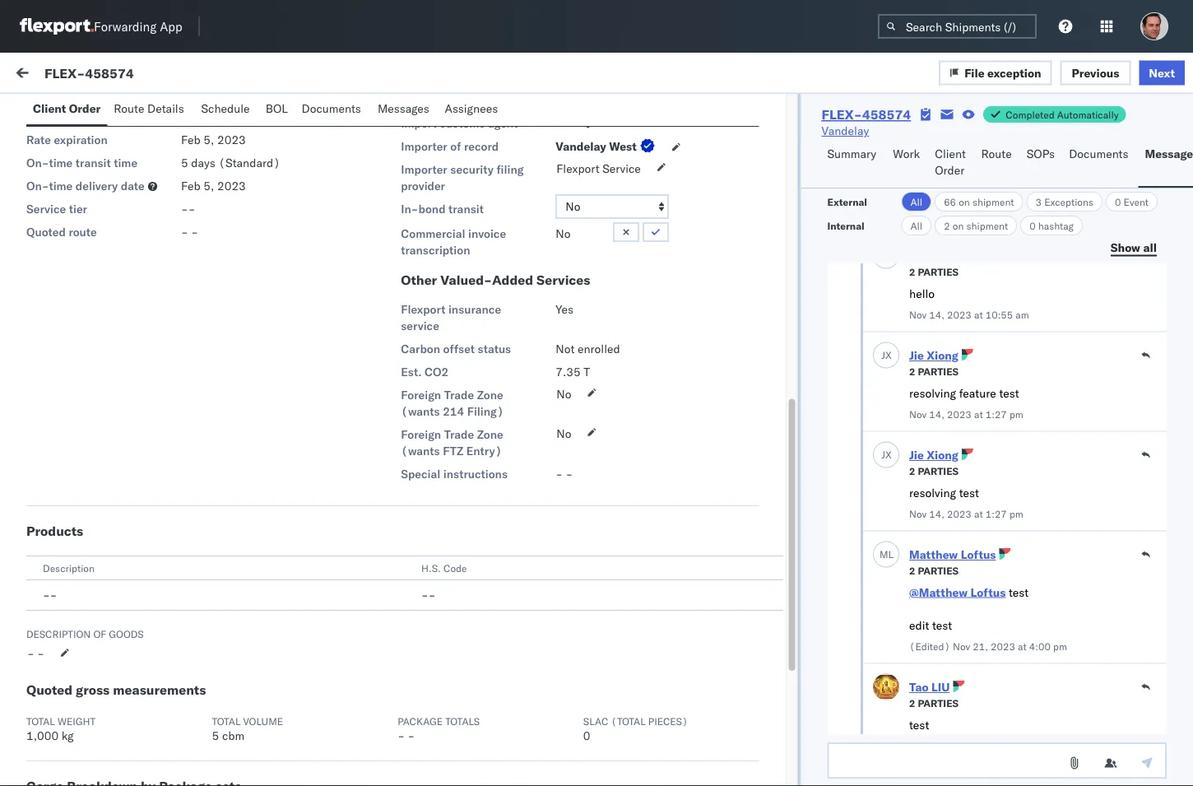 Task type: locate. For each thing, give the bounding box(es) containing it.
1 vertical spatial trade
[[444, 428, 474, 442]]

1 zone from the top
[[477, 388, 504, 403]]

message for message button
[[1146, 147, 1194, 161]]

total weight 1,000 kg
[[26, 715, 96, 743]]

0 vertical spatial (wants
[[401, 405, 440, 419]]

2 parties button up resolving feature test nov 14, 2023 at 1:27 pm
[[909, 364, 959, 379]]

2 horizontal spatial --
[[421, 588, 436, 603]]

all left '66'
[[911, 196, 923, 208]]

(wants
[[401, 405, 440, 419], [401, 444, 440, 459]]

0 horizontal spatial order
[[69, 101, 101, 116]]

2 vertical spatial flexport
[[401, 303, 446, 317]]

resolving feature
[[115, 207, 202, 221]]

route button
[[975, 139, 1021, 188]]

import down messages
[[401, 116, 437, 131]]

1 horizontal spatial internal
[[828, 219, 865, 232]]

0 for 0 hashtag
[[1030, 219, 1036, 232]]

1 horizontal spatial service
[[603, 162, 641, 176]]

parties
[[918, 266, 959, 279], [918, 366, 959, 378], [918, 466, 959, 478], [918, 565, 959, 577], [918, 698, 959, 710]]

1 customs from the top
[[440, 90, 485, 105]]

1 feb 5, 2023 from the top
[[181, 133, 246, 147]]

3 2 parties button from the top
[[909, 464, 959, 478]]

zone inside the foreign trade zone (wants 214 filing)
[[477, 388, 504, 403]]

2 parties button up resolving test nov 14, 2023 at 1:27 pm
[[909, 464, 959, 478]]

flex-458574 up carrier
[[44, 64, 134, 81]]

documents button right the "bol"
[[295, 94, 371, 126]]

1 horizontal spatial client
[[844, 143, 871, 155]]

jie for test
[[909, 448, 924, 463]]

-- for -
[[421, 588, 436, 603]]

2 parties down tao liu
[[909, 698, 959, 710]]

4 resize handle column header from the left
[[1034, 137, 1053, 237]]

(wants up special
[[401, 444, 440, 459]]

jie xiong button up resolving test nov 14, 2023 at 1:27 pm
[[909, 448, 959, 463]]

1 vertical spatial work
[[893, 147, 920, 161]]

resolving for resolving test nov 14, 2023 at 1:27 pm
[[909, 486, 956, 500]]

2 parties down matthew on the bottom right of page
[[909, 565, 959, 577]]

message up event
[[1146, 147, 1194, 161]]

214
[[443, 405, 464, 419]]

flexport. image
[[20, 18, 94, 35]]

2 down '66'
[[944, 219, 950, 232]]

0 vertical spatial trade
[[444, 388, 474, 403]]

2 (0) from the left
[[154, 105, 175, 119]]

test down the "10:55"
[[999, 386, 1019, 400]]

quoted down my work
[[26, 87, 66, 101]]

resize handle column header for client
[[1034, 137, 1053, 237]]

feature
[[165, 207, 202, 221], [959, 386, 996, 400]]

3 quoted from the top
[[26, 225, 66, 240]]

of
[[451, 140, 461, 154], [93, 628, 106, 640]]

xiong up "resolving feature"
[[162, 178, 191, 193]]

0 left hashtag
[[1030, 219, 1036, 232]]

0 vertical spatial order
[[69, 101, 101, 116]]

flexport down vandelay west
[[557, 162, 600, 176]]

1 horizontal spatial service
[[488, 90, 527, 105]]

parties for nov
[[918, 266, 959, 279]]

external down quoted carrier
[[26, 105, 73, 119]]

0 vertical spatial work
[[160, 68, 187, 82]]

flexport for importer security filing provider
[[557, 162, 600, 176]]

2 parties up hello
[[909, 266, 959, 279]]

zone
[[477, 388, 504, 403], [477, 428, 504, 442]]

1 all button from the top
[[902, 192, 932, 212]]

1 5, from the top
[[204, 133, 214, 147]]

resolving for resolving feature test nov 14, 2023 at 1:27 pm
[[909, 386, 956, 400]]

1 all from the top
[[911, 196, 923, 208]]

0 horizontal spatial message
[[116, 143, 156, 155]]

work up quoted carrier
[[47, 63, 90, 86]]

total up 1,000
[[26, 715, 55, 728]]

jie xiong button up resolving feature test nov 14, 2023 at 1:27 pm
[[909, 349, 959, 363]]

no for foreign trade zone (wants 214 filing)
[[557, 387, 572, 402]]

3 resize handle column header from the left
[[816, 137, 836, 237]]

0 vertical spatial pm
[[1010, 409, 1024, 421]]

0 hashtag
[[1030, 219, 1074, 232]]

0 vertical spatial foreign
[[401, 388, 441, 403]]

1 vertical spatial j
[[882, 349, 885, 361]]

file exception button
[[939, 60, 1052, 85], [939, 60, 1052, 85]]

exception
[[988, 65, 1042, 80]]

2 trade from the top
[[444, 428, 474, 442]]

0 vertical spatial resolving
[[115, 207, 162, 221]]

2 all button from the top
[[902, 216, 932, 235]]

importer for importer security filing provider
[[401, 163, 448, 177]]

import up import customs agent
[[401, 90, 437, 105]]

2 importer from the top
[[401, 163, 448, 177]]

documents button
[[295, 94, 371, 126], [1063, 139, 1139, 188]]

external
[[26, 105, 73, 119], [828, 196, 868, 208]]

flex- up summary
[[822, 106, 862, 123]]

service inside flexport insurance service
[[401, 319, 439, 333]]

1 importer from the top
[[401, 140, 448, 154]]

1 vertical spatial documents button
[[1063, 139, 1139, 188]]

external down summary 'button'
[[828, 196, 868, 208]]

slac (total pieces) 0
[[584, 715, 688, 743]]

2 parties button down matthew on the bottom right of page
[[909, 563, 959, 578]]

on- for on-time transit time
[[26, 156, 49, 170]]

shipment for 66 on shipment
[[973, 196, 1015, 208]]

1 horizontal spatial transit
[[449, 202, 484, 217]]

0 event
[[1115, 196, 1149, 208]]

customs up import customs agent
[[440, 90, 485, 105]]

other
[[401, 272, 437, 289]]

foreign up special
[[401, 428, 441, 442]]

1 vertical spatial 458574
[[862, 106, 911, 123]]

quoted up total weight 1,000 kg
[[26, 682, 73, 699]]

0 horizontal spatial service
[[401, 319, 439, 333]]

1 vertical spatial loftus
[[971, 585, 1006, 600]]

1:27 inside resolving test nov 14, 2023 at 1:27 pm
[[986, 508, 1007, 521]]

2 2 parties from the top
[[909, 366, 959, 378]]

0 horizontal spatial external
[[26, 105, 73, 119]]

feb 5, 2023 up days
[[181, 133, 246, 147]]

resize handle column header
[[55, 137, 75, 237], [599, 137, 619, 237], [816, 137, 836, 237], [1034, 137, 1053, 237], [1164, 137, 1184, 237]]

- -
[[181, 87, 198, 101], [181, 110, 198, 124], [556, 116, 573, 131], [181, 225, 198, 240], [556, 467, 573, 482], [27, 647, 44, 661]]

0 vertical spatial shipment
[[973, 196, 1015, 208]]

0 vertical spatial 0
[[1115, 196, 1122, 208]]

1 vertical spatial yes
[[556, 303, 574, 317]]

0 vertical spatial 5
[[181, 156, 188, 170]]

yes
[[557, 89, 575, 104], [556, 303, 574, 317]]

0 vertical spatial 458574
[[85, 64, 134, 81]]

458574 up summary
[[862, 106, 911, 123]]

parties up hello
[[918, 266, 959, 279]]

0 vertical spatial client order button
[[26, 94, 107, 126]]

1 horizontal spatial route
[[982, 147, 1012, 161]]

sops
[[1027, 147, 1055, 161]]

2 horizontal spatial 0
[[1115, 196, 1122, 208]]

previous
[[1072, 65, 1120, 80]]

on right '66'
[[959, 196, 970, 208]]

(edited)  nov 21, 2023 at 4:00 pm
[[909, 641, 1067, 653]]

1 vertical spatial 1:27
[[986, 409, 1007, 421]]

1 vertical spatial shipment
[[967, 219, 1009, 232]]

(wants inside the foreign trade zone (wants 214 filing)
[[401, 405, 440, 419]]

1 horizontal spatial client order
[[935, 147, 966, 177]]

1 quoted from the top
[[26, 87, 66, 101]]

carbon
[[401, 342, 440, 356]]

0 vertical spatial documents
[[302, 101, 361, 116]]

nov 14, 2023, 1:27 pm pst
[[250, 178, 398, 193]]

1 vertical spatial x
[[885, 349, 892, 361]]

importer inside 'importer security filing provider'
[[401, 163, 448, 177]]

0 vertical spatial on
[[959, 196, 970, 208]]

5 resize handle column header from the left
[[1164, 137, 1184, 237]]

feature down the "10:55"
[[959, 386, 996, 400]]

rate expiration
[[26, 133, 108, 147]]

carbon offset status
[[401, 342, 511, 356]]

0 vertical spatial flex-
[[44, 64, 85, 81]]

days
[[191, 156, 215, 170]]

kg
[[61, 729, 74, 743]]

(0) for external (0)
[[76, 105, 97, 119]]

j for test
[[882, 449, 885, 461]]

total inside total weight 1,000 kg
[[26, 715, 55, 728]]

foreign inside the foreign trade zone (wants 214 filing)
[[401, 388, 441, 403]]

1 horizontal spatial work
[[893, 147, 920, 161]]

description up gross
[[26, 628, 91, 640]]

on- down rate
[[26, 156, 49, 170]]

shipment down '66 on shipment' on the right top of page
[[967, 219, 1009, 232]]

0 vertical spatial importer
[[401, 140, 448, 154]]

date
[[121, 179, 145, 193]]

quoted gross measurements
[[26, 682, 206, 699]]

test inside resolving test nov 14, 2023 at 1:27 pm
[[959, 486, 979, 500]]

customs down assignees
[[440, 116, 485, 131]]

1 vertical spatial import
[[401, 90, 437, 105]]

documents
[[302, 101, 361, 116], [1070, 147, 1129, 161]]

in-
[[401, 202, 419, 217]]

1 2 parties from the top
[[909, 266, 959, 279]]

2 parties button
[[909, 265, 959, 279], [909, 364, 959, 379], [909, 464, 959, 478], [909, 563, 959, 578], [909, 696, 959, 710]]

zone for foreign trade zone (wants ftz entry)
[[477, 428, 504, 442]]

internal for internal (0)
[[110, 105, 151, 119]]

resize handle column header for message
[[599, 137, 619, 237]]

on- up service tier
[[26, 179, 49, 193]]

jie xiong
[[145, 178, 191, 193], [909, 349, 959, 363], [909, 448, 959, 463]]

entry)
[[467, 444, 502, 459]]

foreign for foreign trade zone (wants 214 filing)
[[401, 388, 441, 403]]

loftus right @matthew at the bottom right of the page
[[971, 585, 1006, 600]]

feature for resolving feature test nov 14, 2023 at 1:27 pm
[[959, 386, 996, 400]]

2 resize handle column header from the left
[[599, 137, 619, 237]]

1 vertical spatial jie xiong
[[909, 349, 959, 363]]

2 up resolving feature test nov 14, 2023 at 1:27 pm
[[909, 366, 915, 378]]

all button left '66'
[[902, 192, 932, 212]]

app
[[160, 19, 182, 34]]

2 vertical spatial resolving
[[909, 486, 956, 500]]

transit for bond
[[449, 202, 484, 217]]

trade inside the foreign trade zone (wants 214 filing)
[[444, 388, 474, 403]]

1 horizontal spatial order
[[935, 163, 965, 177]]

0 vertical spatial feature
[[165, 207, 202, 221]]

trade inside foreign trade zone (wants ftz entry)
[[444, 428, 474, 442]]

2 parties button for test
[[909, 464, 959, 478]]

5, up days
[[204, 133, 214, 147]]

work for my
[[47, 63, 90, 86]]

2 parties up resolving test nov 14, 2023 at 1:27 pm
[[909, 466, 959, 478]]

resolving inside resolving feature test nov 14, 2023 at 1:27 pm
[[909, 386, 956, 400]]

1 vertical spatial all button
[[902, 216, 932, 235]]

foreign
[[401, 388, 441, 403], [401, 428, 441, 442]]

0 horizontal spatial client
[[33, 101, 66, 116]]

1 vertical spatial route
[[982, 147, 1012, 161]]

1 on- from the top
[[26, 156, 49, 170]]

- - for quoted contract number
[[181, 110, 198, 124]]

feb up days
[[181, 133, 201, 147]]

2 parties for nov
[[909, 266, 959, 279]]

2 all from the top
[[911, 219, 923, 232]]

458574 up carrier
[[85, 64, 134, 81]]

2 parties button up hello
[[909, 265, 959, 279]]

parties up resolving feature test nov 14, 2023 at 1:27 pm
[[918, 366, 959, 378]]

0 vertical spatial vandelay
[[822, 123, 870, 138]]

x for test
[[885, 449, 892, 461]]

on- for on-time delivery date
[[26, 179, 49, 193]]

zone up "filing)"
[[477, 388, 504, 403]]

4 2 parties from the top
[[909, 565, 959, 577]]

0 horizontal spatial (0)
[[76, 105, 97, 119]]

zone for foreign trade zone (wants 214 filing)
[[477, 388, 504, 403]]

h.s. code
[[421, 562, 467, 575]]

service up carbon
[[401, 319, 439, 333]]

0 left event
[[1115, 196, 1122, 208]]

client order button
[[26, 94, 107, 126], [929, 139, 975, 188]]

1 (0) from the left
[[76, 105, 97, 119]]

3 parties from the top
[[918, 466, 959, 478]]

show all
[[1111, 240, 1157, 254]]

route for route details
[[114, 101, 144, 116]]

work right related
[[664, 143, 685, 155]]

am
[[1016, 309, 1029, 321]]

service up 'quoted route'
[[26, 202, 66, 217]]

commercial invoice transcription
[[401, 227, 506, 258]]

package
[[398, 715, 443, 728]]

- - for quoted carrier
[[181, 87, 198, 101]]

458574 down related work item/shipment
[[660, 191, 703, 206]]

valued-
[[441, 272, 492, 289]]

services
[[537, 272, 591, 289]]

zone inside foreign trade zone (wants ftz entry)
[[477, 428, 504, 442]]

shipment up 2 on shipment at the top of page
[[973, 196, 1015, 208]]

service for flexport insurance service
[[401, 319, 439, 333]]

-
[[181, 87, 188, 101], [191, 87, 198, 101], [181, 110, 188, 124], [191, 110, 198, 124], [556, 116, 563, 131], [566, 116, 573, 131], [181, 202, 188, 217], [188, 202, 195, 217], [181, 225, 188, 240], [191, 225, 198, 240], [556, 467, 563, 482], [566, 467, 573, 482], [43, 588, 50, 603], [50, 588, 57, 603], [421, 588, 429, 603], [429, 588, 436, 603], [27, 647, 34, 661], [37, 647, 44, 661], [398, 729, 405, 743], [408, 729, 415, 743]]

0 horizontal spatial flexport
[[201, 179, 237, 192]]

jie right date
[[145, 178, 159, 193]]

4 quoted from the top
[[26, 682, 73, 699]]

1 vertical spatial on
[[953, 219, 964, 232]]

1 horizontal spatial flexport
[[401, 303, 446, 317]]

2 vertical spatial flex-
[[626, 191, 660, 206]]

vandelay for vandelay west
[[556, 140, 607, 154]]

jie down hello
[[909, 349, 924, 363]]

1 vertical spatial 5,
[[204, 179, 214, 193]]

jie xiong up resolving test nov 14, 2023 at 1:27 pm
[[909, 448, 959, 463]]

quoted route
[[26, 225, 97, 240]]

on
[[959, 196, 970, 208], [953, 219, 964, 232]]

2 vertical spatial pm
[[1053, 641, 1067, 653]]

0 horizontal spatial flex-458574
[[44, 64, 134, 81]]

1 total from the left
[[26, 715, 55, 728]]

1 horizontal spatial external
[[828, 196, 868, 208]]

3 2 parties from the top
[[909, 466, 959, 478]]

1 vertical spatial flex-458574
[[822, 106, 911, 123]]

cbm
[[222, 729, 245, 743]]

2 vertical spatial import
[[401, 116, 437, 131]]

resize handle column header for actions
[[1164, 137, 1184, 237]]

21,
[[973, 641, 988, 653]]

j x
[[121, 180, 130, 190], [882, 349, 892, 361], [882, 449, 892, 461]]

0 horizontal spatial client order button
[[26, 94, 107, 126]]

loftus for @matthew
[[971, 585, 1006, 600]]

internal inside button
[[110, 105, 151, 119]]

total for 1,000
[[26, 715, 55, 728]]

None text field
[[828, 743, 1167, 779]]

flex- up quoted carrier
[[44, 64, 85, 81]]

flex- down related
[[626, 191, 660, 206]]

trade up ftz
[[444, 428, 474, 442]]

feb 5, 2023 down days
[[181, 179, 246, 193]]

test up matthew loftus button
[[959, 486, 979, 500]]

tao
[[909, 680, 929, 695]]

2 parties button down tao liu
[[909, 696, 959, 710]]

2 vertical spatial x
[[885, 449, 892, 461]]

2 vertical spatial 458574
[[660, 191, 703, 206]]

weight
[[58, 715, 96, 728]]

of for record
[[451, 140, 461, 154]]

2 parties up resolving feature test nov 14, 2023 at 1:27 pm
[[909, 366, 959, 378]]

1 parties from the top
[[918, 266, 959, 279]]

feature down days
[[165, 207, 202, 221]]

hello nov 14, 2023 at 10:55 am
[[909, 286, 1029, 321]]

2023 inside hello nov 14, 2023 at 10:55 am
[[947, 309, 972, 321]]

j for feature
[[882, 349, 885, 361]]

trade for 214
[[444, 388, 474, 403]]

client right work button
[[935, 147, 966, 161]]

message down number
[[116, 143, 156, 155]]

(wants inside foreign trade zone (wants ftz entry)
[[401, 444, 440, 459]]

test right @matthew loftus button
[[1009, 585, 1029, 600]]

previous button
[[1061, 60, 1131, 85]]

2 total from the left
[[212, 715, 241, 728]]

route details button
[[107, 94, 195, 126]]

2 foreign from the top
[[401, 428, 441, 442]]

work for related
[[664, 143, 685, 155]]

pst
[[377, 178, 398, 193]]

client order
[[33, 101, 101, 116], [935, 147, 966, 177]]

0 vertical spatial documents button
[[295, 94, 371, 126]]

description for description of goods
[[26, 628, 91, 640]]

client up rate
[[33, 101, 66, 116]]

insurance
[[449, 303, 501, 317]]

transit for time
[[76, 156, 111, 170]]

work up the "details"
[[160, 68, 187, 82]]

0 vertical spatial description
[[43, 562, 95, 575]]

importer
[[401, 140, 448, 154], [401, 163, 448, 177]]

parties for test
[[918, 466, 959, 478]]

nov inside hello nov 14, 2023 at 10:55 am
[[909, 309, 927, 321]]

no
[[556, 227, 571, 241], [557, 387, 572, 402], [557, 427, 572, 441]]

file exception
[[965, 65, 1042, 80]]

vandelay down summary 'button'
[[843, 191, 891, 206]]

1 vertical spatial pm
[[1010, 508, 1024, 521]]

0 vertical spatial jie xiong button
[[909, 349, 959, 363]]

1 vertical spatial documents
[[1070, 147, 1129, 161]]

external (0) button
[[20, 97, 104, 129]]

1 2 parties button from the top
[[909, 265, 959, 279]]

trade up 214 on the left of page
[[444, 388, 474, 403]]

2 quoted from the top
[[26, 110, 66, 124]]

-- down days
[[181, 202, 195, 217]]

time up service tier
[[49, 179, 73, 193]]

2 parties from the top
[[918, 366, 959, 378]]

1 (wants from the top
[[401, 405, 440, 419]]

next button
[[1140, 60, 1185, 85]]

feature inside resolving feature test nov 14, 2023 at 1:27 pm
[[959, 386, 996, 400]]

resolving inside resolving test nov 14, 2023 at 1:27 pm
[[909, 486, 956, 500]]

on for 2
[[953, 219, 964, 232]]

jie
[[145, 178, 159, 193], [909, 349, 924, 363], [909, 448, 924, 463]]

west
[[609, 140, 637, 154]]

external inside button
[[26, 105, 73, 119]]

nov inside resolving test nov 14, 2023 at 1:27 pm
[[909, 508, 927, 521]]

- - for quoted route
[[181, 225, 198, 240]]

2 on- from the top
[[26, 179, 49, 193]]

1 vertical spatial feb 5, 2023
[[181, 179, 246, 193]]

vandelay up the flexport service
[[556, 140, 607, 154]]

1 foreign from the top
[[401, 388, 441, 403]]

2 customs from the top
[[440, 116, 485, 131]]

zone up the 'entry)'
[[477, 428, 504, 442]]

at
[[974, 309, 983, 321], [974, 409, 983, 421], [974, 508, 983, 521], [1018, 641, 1027, 653]]

(wants for foreign trade zone (wants 214 filing)
[[401, 405, 440, 419]]

2 vertical spatial xiong
[[927, 448, 959, 463]]

all for 2
[[911, 219, 923, 232]]

0 vertical spatial flex-458574
[[44, 64, 134, 81]]

total inside total volume 5 cbm
[[212, 715, 241, 728]]

foreign inside foreign trade zone (wants ftz entry)
[[401, 428, 441, 442]]

liu
[[931, 680, 950, 695]]

-- down h.s.
[[421, 588, 436, 603]]

quoted down service tier
[[26, 225, 66, 240]]

import for import work
[[122, 68, 157, 82]]

@matthew loftus button
[[909, 585, 1006, 600]]

5 2 parties button from the top
[[909, 696, 959, 710]]

all for 66
[[911, 196, 923, 208]]

1 horizontal spatial total
[[212, 715, 241, 728]]

1 trade from the top
[[444, 388, 474, 403]]

0 horizontal spatial flex-
[[44, 64, 85, 81]]

vandelay up summary
[[822, 123, 870, 138]]

matthew loftus
[[909, 548, 996, 562]]

2 2 parties button from the top
[[909, 364, 959, 379]]

bol button
[[259, 94, 295, 126]]

jie up resolving test nov 14, 2023 at 1:27 pm
[[909, 448, 924, 463]]

2 parties for feature
[[909, 366, 959, 378]]

2 (wants from the top
[[401, 444, 440, 459]]

2 jie xiong button from the top
[[909, 448, 959, 463]]

0 vertical spatial client order
[[33, 101, 101, 116]]

transit up delivery
[[76, 156, 111, 170]]

service for import customs service
[[488, 90, 527, 105]]

0 horizontal spatial client order
[[33, 101, 101, 116]]

1 jie xiong button from the top
[[909, 349, 959, 363]]

details
[[147, 101, 184, 116]]

1 horizontal spatial documents
[[1070, 147, 1129, 161]]

2 vertical spatial jie
[[909, 448, 924, 463]]

1 vertical spatial vandelay
[[556, 140, 607, 154]]

description
[[43, 562, 95, 575], [26, 628, 91, 640]]

service
[[488, 90, 527, 105], [401, 319, 439, 333]]

Search Shipments (/) text field
[[878, 14, 1037, 39]]

2 parties button for nov
[[909, 265, 959, 279]]

1 horizontal spatial of
[[451, 140, 461, 154]]

2 vertical spatial no
[[557, 427, 572, 441]]

work right summary 'button'
[[893, 147, 920, 161]]

schedule
[[201, 101, 250, 116]]

1 vertical spatial flexport
[[201, 179, 237, 192]]

None checkbox
[[26, 141, 43, 157], [26, 191, 43, 207], [26, 141, 43, 157], [26, 191, 43, 207]]

1 vertical spatial all
[[911, 219, 923, 232]]

agent
[[488, 116, 518, 131]]

all button left 2 on shipment at the top of page
[[902, 216, 932, 235]]

1 vertical spatial importer
[[401, 163, 448, 177]]

1 horizontal spatial message
[[191, 105, 237, 119]]

0 vertical spatial import
[[122, 68, 157, 82]]

0 vertical spatial of
[[451, 140, 461, 154]]

parties down liu
[[918, 698, 959, 710]]

2 zone from the top
[[477, 428, 504, 442]]

0 vertical spatial route
[[114, 101, 144, 116]]

1 vertical spatial (wants
[[401, 444, 440, 459]]

documents button up 0 event
[[1063, 139, 1139, 188]]

client down vandelay link at the top of page
[[844, 143, 871, 155]]

in-bond transit
[[401, 202, 484, 217]]

j x for feature
[[882, 349, 892, 361]]

xiong up resolving feature test nov 14, 2023 at 1:27 pm
[[927, 349, 959, 363]]

14, inside resolving feature test nov 14, 2023 at 1:27 pm
[[929, 409, 945, 421]]

2 down tao
[[909, 698, 915, 710]]

2 vertical spatial 1:27
[[986, 508, 1007, 521]]

(standard)
[[218, 156, 281, 170]]

1 vertical spatial flex-
[[822, 106, 862, 123]]

1 vertical spatial 0
[[1030, 219, 1036, 232]]

quoted up rate
[[26, 110, 66, 124]]

at inside resolving test nov 14, 2023 at 1:27 pm
[[974, 508, 983, 521]]

feb down days
[[181, 179, 201, 193]]

nov inside resolving feature test nov 14, 2023 at 1:27 pm
[[909, 409, 927, 421]]

co2
[[425, 365, 449, 380]]

0 vertical spatial loftus
[[961, 548, 996, 562]]

on down '66'
[[953, 219, 964, 232]]

flex-458574 up summary
[[822, 106, 911, 123]]

1 feb from the top
[[181, 133, 201, 147]]

test inside resolving feature test nov 14, 2023 at 1:27 pm
[[999, 386, 1019, 400]]

-- up the 'description of goods'
[[43, 588, 57, 603]]

instructions
[[444, 467, 508, 482]]

quoted for quoted gross measurements
[[26, 682, 73, 699]]

messages
[[378, 101, 430, 116]]

pm inside resolving feature test nov 14, 2023 at 1:27 pm
[[1010, 409, 1024, 421]]

of down import customs agent
[[451, 140, 461, 154]]

1 vertical spatial feb
[[181, 179, 201, 193]]

service up agent
[[488, 90, 527, 105]]

at inside resolving feature test nov 14, 2023 at 1:27 pm
[[974, 409, 983, 421]]

vandelay for vandelay link at the top of page
[[822, 123, 870, 138]]

all button for 66
[[902, 192, 932, 212]]

flex-
[[44, 64, 85, 81], [822, 106, 862, 123], [626, 191, 660, 206]]

route for route
[[982, 147, 1012, 161]]

flexport inside flexport insurance service
[[401, 303, 446, 317]]

contract
[[69, 110, 114, 124]]

flexport down the 5 days (standard)
[[201, 179, 237, 192]]

1 vertical spatial internal
[[828, 219, 865, 232]]



Task type: vqa. For each thing, say whether or not it's contained in the screenshot.
4th lhuu7894563,
no



Task type: describe. For each thing, give the bounding box(es) containing it.
quoted for quoted carrier
[[26, 87, 66, 101]]

tao liu button
[[909, 680, 950, 695]]

test right edit
[[932, 618, 952, 633]]

volume
[[243, 715, 283, 728]]

matthew loftus button
[[909, 548, 996, 562]]

(0) for internal (0)
[[154, 105, 175, 119]]

2 on shipment
[[944, 219, 1009, 232]]

exceptions
[[1045, 196, 1094, 208]]

transcription
[[401, 243, 470, 258]]

special
[[401, 467, 441, 482]]

internal for internal
[[828, 219, 865, 232]]

carrier
[[69, 87, 104, 101]]

jie xiong button for test
[[909, 448, 959, 463]]

2 up resolving test nov 14, 2023 at 1:27 pm
[[909, 466, 915, 478]]

documents for rightmost documents button
[[1070, 147, 1129, 161]]

route
[[69, 225, 97, 240]]

0 horizontal spatial documents button
[[295, 94, 371, 126]]

special instructions
[[401, 467, 508, 482]]

invoice
[[468, 227, 506, 241]]

matthew
[[909, 548, 958, 562]]

2 down matthew on the bottom right of page
[[909, 565, 915, 577]]

4 parties from the top
[[918, 565, 959, 577]]

66
[[944, 196, 957, 208]]

client for client order button to the bottom
[[935, 147, 966, 161]]

jie xiong for test
[[909, 448, 959, 463]]

@matthew
[[909, 585, 968, 600]]

added
[[492, 272, 534, 289]]

importer for importer of record
[[401, 140, 448, 154]]

0 vertical spatial jie xiong
[[145, 178, 191, 193]]

client for topmost client order button
[[33, 101, 66, 116]]

of for goods
[[93, 628, 106, 640]]

2023 inside resolving test nov 14, 2023 at 1:27 pm
[[947, 508, 972, 521]]

work button
[[887, 139, 929, 188]]

on-time delivery date
[[26, 179, 145, 193]]

foreign trade zone (wants 214 filing)
[[401, 388, 504, 419]]

message for message list
[[191, 105, 237, 119]]

2023 inside resolving feature test nov 14, 2023 at 1:27 pm
[[947, 409, 972, 421]]

status
[[478, 342, 511, 356]]

show
[[1111, 240, 1141, 254]]

bol
[[266, 101, 288, 116]]

flexport insurance service
[[401, 303, 501, 333]]

@matthew loftus test
[[909, 585, 1029, 600]]

0 horizontal spatial 458574
[[85, 64, 134, 81]]

assignees button
[[438, 94, 508, 126]]

xiong for feature
[[927, 349, 959, 363]]

message list button
[[185, 97, 269, 129]]

time up date
[[114, 156, 138, 170]]

14, inside hello nov 14, 2023 at 10:55 am
[[929, 309, 945, 321]]

other valued-added services
[[401, 272, 591, 289]]

7.35 t
[[556, 365, 590, 380]]

t
[[584, 365, 590, 380]]

filing
[[497, 163, 524, 177]]

quoted for quoted contract number
[[26, 110, 66, 124]]

2023,
[[294, 178, 326, 193]]

est. co2
[[401, 365, 449, 380]]

- - for special instructions
[[556, 467, 573, 482]]

jie xiong button for feature
[[909, 349, 959, 363]]

foreign trade zone (wants ftz entry)
[[401, 428, 504, 459]]

shipment for 2 on shipment
[[967, 219, 1009, 232]]

summary button
[[821, 139, 887, 188]]

quoted contract number
[[26, 110, 158, 124]]

resize handle column header for related work item/shipment
[[816, 137, 836, 237]]

external for external (0)
[[26, 105, 73, 119]]

0 vertical spatial j
[[121, 180, 124, 190]]

products
[[26, 523, 83, 540]]

2 horizontal spatial 458574
[[862, 106, 911, 123]]

pm inside resolving test nov 14, 2023 at 1:27 pm
[[1010, 508, 1024, 521]]

h.s.
[[421, 562, 441, 575]]

0 vertical spatial jie
[[145, 178, 159, 193]]

j x for test
[[882, 449, 892, 461]]

0 vertical spatial yes
[[557, 89, 575, 104]]

0 vertical spatial x
[[124, 180, 130, 190]]

customs for agent
[[440, 116, 485, 131]]

3
[[1036, 196, 1042, 208]]

0 vertical spatial no
[[556, 227, 571, 241]]

next
[[1149, 65, 1176, 80]]

no for foreign trade zone (wants ftz entry)
[[557, 427, 572, 441]]

import customs agent
[[401, 116, 518, 131]]

completed
[[1006, 108, 1055, 121]]

2 feb from the top
[[181, 179, 201, 193]]

order for topmost client order button
[[69, 101, 101, 116]]

x for feature
[[885, 349, 892, 361]]

5 parties from the top
[[918, 698, 959, 710]]

xiong for test
[[927, 448, 959, 463]]

-- for tier
[[181, 202, 195, 217]]

documents for documents button to the left
[[302, 101, 361, 116]]

0 horizontal spatial --
[[43, 588, 57, 603]]

description of goods
[[26, 628, 144, 640]]

totals
[[445, 715, 480, 728]]

(edited)
[[909, 641, 950, 653]]

1 horizontal spatial 458574
[[660, 191, 703, 206]]

ftz
[[443, 444, 464, 459]]

flexport for other valued-added services
[[401, 303, 446, 317]]

bond
[[419, 202, 446, 217]]

7.35
[[556, 365, 581, 380]]

list
[[240, 105, 259, 119]]

parties for feature
[[918, 366, 959, 378]]

time for delivery
[[49, 179, 73, 193]]

0 horizontal spatial 5
[[181, 156, 188, 170]]

all
[[1144, 240, 1157, 254]]

0 vertical spatial xiong
[[162, 178, 191, 193]]

0 horizontal spatial service
[[26, 202, 66, 217]]

trade for ftz
[[444, 428, 474, 442]]

2 parties for test
[[909, 466, 959, 478]]

1 horizontal spatial documents button
[[1063, 139, 1139, 188]]

2 5, from the top
[[204, 179, 214, 193]]

1:27 inside resolving feature test nov 14, 2023 at 1:27 pm
[[986, 409, 1007, 421]]

forwarding app link
[[20, 18, 182, 35]]

time for transit
[[49, 156, 73, 170]]

import customs service
[[401, 90, 527, 105]]

delivery
[[76, 179, 118, 193]]

(wants for foreign trade zone (wants ftz entry)
[[401, 444, 440, 459]]

0 horizontal spatial work
[[160, 68, 187, 82]]

4 2 parties button from the top
[[909, 563, 959, 578]]

foreign for foreign trade zone (wants ftz entry)
[[401, 428, 441, 442]]

on for 66
[[959, 196, 970, 208]]

related work item/shipment
[[627, 143, 755, 155]]

expiration
[[54, 133, 108, 147]]

import for import customs agent
[[401, 116, 437, 131]]

5 inside total volume 5 cbm
[[212, 729, 219, 743]]

2 parties button for feature
[[909, 364, 959, 379]]

total for 5
[[212, 715, 241, 728]]

commercial
[[401, 227, 466, 241]]

3 exceptions
[[1036, 196, 1094, 208]]

5 2 parties from the top
[[909, 698, 959, 710]]

offset
[[443, 342, 475, 356]]

loftus for matthew
[[961, 548, 996, 562]]

1 resize handle column header from the left
[[55, 137, 75, 237]]

importer of record
[[401, 140, 499, 154]]

quoted for quoted route
[[26, 225, 66, 240]]

work inside button
[[893, 147, 920, 161]]

order for client order button to the bottom
[[935, 163, 965, 177]]

provider
[[401, 179, 445, 193]]

0 vertical spatial j x
[[121, 180, 130, 190]]

test down tao
[[909, 718, 929, 732]]

0 for 0 event
[[1115, 196, 1122, 208]]

14, inside resolving test nov 14, 2023 at 1:27 pm
[[929, 508, 945, 521]]

0 inside slac (total pieces) 0
[[584, 729, 591, 743]]

2 vertical spatial vandelay
[[843, 191, 891, 206]]

0 vertical spatial 1:27
[[329, 178, 354, 193]]

not
[[556, 342, 575, 356]]

1 horizontal spatial flex-
[[626, 191, 660, 206]]

not enrolled
[[556, 342, 620, 356]]

internal (0)
[[110, 105, 175, 119]]

at inside hello nov 14, 2023 at 10:55 am
[[974, 309, 983, 321]]

external for external
[[828, 196, 868, 208]]

description for description
[[43, 562, 95, 575]]

jie for feature
[[909, 349, 924, 363]]

assignees
[[445, 101, 498, 116]]

all button for 2
[[902, 216, 932, 235]]

package totals - -
[[398, 715, 480, 743]]

pm
[[357, 178, 374, 193]]

resolving for resolving feature
[[115, 207, 162, 221]]

2 feb 5, 2023 from the top
[[181, 179, 246, 193]]

import for import customs service
[[401, 90, 437, 105]]

service tier
[[26, 202, 87, 217]]

jie xiong for feature
[[909, 349, 959, 363]]

customs for service
[[440, 90, 485, 105]]

client order for client order button to the bottom
[[935, 147, 966, 177]]

total volume 5 cbm
[[212, 715, 283, 743]]

1 vertical spatial client order button
[[929, 139, 975, 188]]

2 up hello
[[909, 266, 915, 279]]

feature for resolving feature
[[165, 207, 202, 221]]

pieces)
[[649, 715, 688, 728]]

l
[[888, 548, 894, 561]]

client order for topmost client order button
[[33, 101, 101, 116]]

tier
[[69, 202, 87, 217]]



